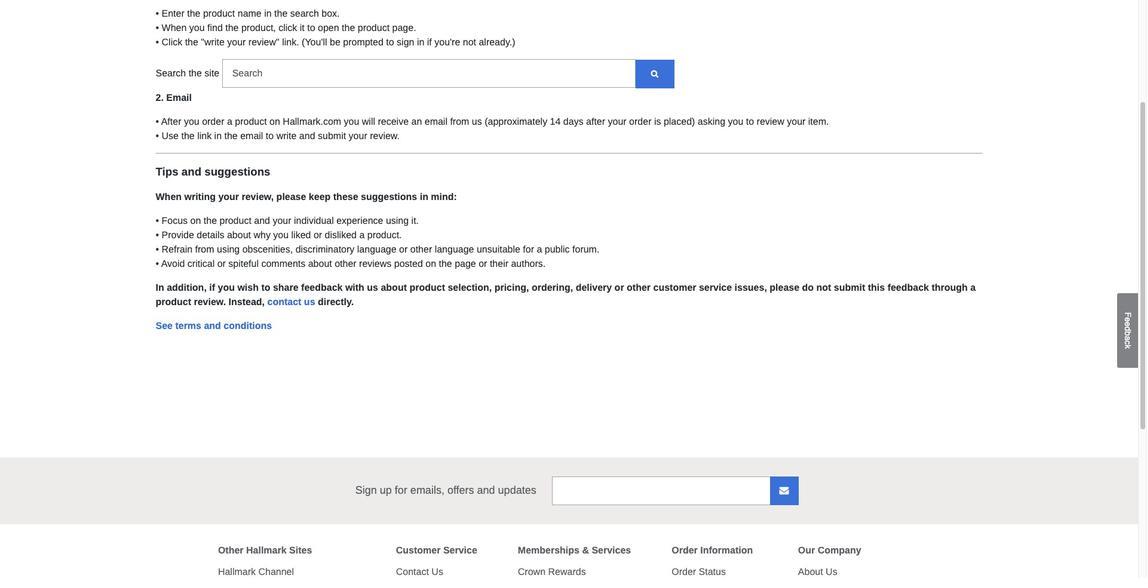 Task type: locate. For each thing, give the bounding box(es) containing it.
not right you're
[[463, 37, 476, 47]]

your
[[227, 37, 246, 47], [608, 116, 627, 127], [787, 116, 806, 127], [349, 131, 367, 141], [218, 192, 239, 202], [273, 216, 291, 226]]

discriminatory
[[296, 244, 355, 254]]

0 horizontal spatial not
[[463, 37, 476, 47]]

and right offers
[[477, 485, 495, 497]]

instead,
[[229, 297, 265, 307]]

the inside search field
[[189, 68, 202, 78]]

see terms and conditions link
[[156, 321, 272, 331]]

2 language from the left
[[435, 244, 474, 254]]

2 horizontal spatial other
[[627, 283, 651, 293]]

0 vertical spatial email
[[425, 116, 448, 127]]

the left the page
[[439, 259, 452, 269]]

when
[[162, 23, 187, 33], [156, 192, 182, 202]]

email left write
[[240, 131, 263, 141]]

if inside in addition, if you wish to share feedback with us about product selection, pricing, ordering, delivery or other customer service issues, please do not submit this feedback through a product review. instead,
[[209, 283, 215, 293]]

us
[[472, 116, 482, 127], [367, 283, 378, 293], [304, 297, 315, 307]]

email
[[425, 116, 448, 127], [240, 131, 263, 141]]

1 horizontal spatial submit
[[834, 283, 865, 293]]

you left find
[[189, 23, 205, 33]]

review. down receive on the left of page
[[370, 131, 400, 141]]

asking
[[698, 116, 725, 127]]

why
[[254, 230, 271, 240]]

navigation containing other hallmark sites
[[151, 525, 987, 578]]

1 horizontal spatial order
[[629, 116, 652, 127]]

and
[[299, 131, 315, 141], [182, 165, 201, 178], [254, 216, 270, 226], [204, 321, 221, 331], [477, 485, 495, 497]]

0 horizontal spatial us
[[432, 567, 443, 577]]

if right addition,
[[209, 283, 215, 293]]

region
[[0, 362, 1138, 400], [0, 400, 1138, 439]]

your left item.
[[787, 116, 806, 127]]

0 vertical spatial review.
[[370, 131, 400, 141]]

0 horizontal spatial email
[[240, 131, 263, 141]]

box.
[[322, 8, 340, 19]]

2 order from the top
[[672, 567, 696, 577]]

you inside • focus on the product and your individual experience using it. • provide details about why you liked or disliked a product. • refrain from using obscenities, discriminatory language or other language unsuitable for a public forum. • avoid critical or spiteful comments about other reviews posted on the page or their authors.
[[273, 230, 289, 240]]

a
[[227, 116, 232, 127], [359, 230, 365, 240], [537, 244, 542, 254], [971, 283, 976, 293], [1123, 336, 1133, 340]]

other inside in addition, if you wish to share feedback with us about product selection, pricing, ordering, delivery or other customer service issues, please do not submit this feedback through a product review. instead,
[[627, 283, 651, 293]]

not right 'do'
[[816, 283, 831, 293]]

0 horizontal spatial feedback
[[301, 283, 343, 293]]

customer service
[[396, 545, 477, 556]]

2.
[[156, 93, 164, 103]]

us down customer service
[[432, 567, 443, 577]]

details
[[197, 230, 224, 240]]

and right tips at the left of page
[[182, 165, 201, 178]]

a left public
[[537, 244, 542, 254]]

"write
[[201, 37, 225, 47]]

us
[[432, 567, 443, 577], [826, 567, 837, 577]]

2 region from the top
[[0, 400, 1138, 439]]

1 horizontal spatial if
[[427, 37, 432, 47]]

not
[[463, 37, 476, 47], [816, 283, 831, 293]]

hallmark channel link
[[216, 563, 296, 578]]

you
[[189, 23, 205, 33], [184, 116, 199, 127], [344, 116, 359, 127], [728, 116, 743, 127], [273, 230, 289, 240], [218, 283, 235, 293]]

0 vertical spatial if
[[427, 37, 432, 47]]

individual
[[294, 216, 334, 226]]

1 vertical spatial order
[[672, 567, 696, 577]]

share
[[273, 283, 299, 293]]

from
[[450, 116, 469, 127], [195, 244, 214, 254]]

the right find
[[225, 23, 239, 33]]

services
[[592, 545, 631, 556]]

feedback
[[301, 283, 343, 293], [888, 283, 929, 293]]

us left '(approximately'
[[472, 116, 482, 127]]

2 • from the top
[[156, 23, 159, 33]]

refrain
[[162, 244, 192, 254]]

0 vertical spatial about
[[227, 230, 251, 240]]

this
[[868, 283, 885, 293]]

to
[[307, 23, 315, 33], [386, 37, 394, 47], [746, 116, 754, 127], [266, 131, 274, 141], [261, 283, 270, 293]]

0 vertical spatial order
[[672, 545, 698, 556]]

a down experience
[[359, 230, 365, 240]]

us right about
[[826, 567, 837, 577]]

using up 'spiteful' on the left of page
[[217, 244, 240, 254]]

us right contact
[[304, 297, 315, 307]]

order for order information
[[672, 545, 698, 556]]

channel
[[258, 567, 294, 577]]

other left customer
[[627, 283, 651, 293]]

to left write
[[266, 131, 274, 141]]

addition,
[[167, 283, 207, 293]]

your right '"write'
[[227, 37, 246, 47]]

submit down hallmark.com
[[318, 131, 346, 141]]

0 horizontal spatial from
[[195, 244, 214, 254]]

for up authors.
[[523, 244, 534, 254]]

9 • from the top
[[156, 259, 159, 269]]

0 horizontal spatial for
[[395, 485, 407, 497]]

order left is
[[629, 116, 652, 127]]

1 horizontal spatial us
[[826, 567, 837, 577]]

click
[[162, 37, 182, 47]]

you're
[[435, 37, 460, 47]]

using left it. in the left top of the page
[[386, 216, 409, 226]]

rewards
[[548, 567, 586, 577]]

a up k
[[1123, 336, 1133, 340]]

2 vertical spatial on
[[426, 259, 436, 269]]

e
[[1123, 317, 1133, 322], [1123, 322, 1133, 327]]

you right why
[[273, 230, 289, 240]]

1 us from the left
[[432, 567, 443, 577]]

0 horizontal spatial please
[[276, 192, 306, 202]]

your up liked
[[273, 216, 291, 226]]

f e e d b a c k button
[[1117, 293, 1138, 368]]

0 horizontal spatial if
[[209, 283, 215, 293]]

review. up see terms and conditions
[[194, 297, 226, 307]]

crown rewards
[[518, 567, 586, 577]]

1 vertical spatial from
[[195, 244, 214, 254]]

1 feedback from the left
[[301, 283, 343, 293]]

0 horizontal spatial submit
[[318, 131, 346, 141]]

0 vertical spatial when
[[162, 23, 187, 33]]

1 horizontal spatial not
[[816, 283, 831, 293]]

the right open
[[342, 23, 355, 33]]

item.
[[808, 116, 829, 127]]

f e e d b a c k
[[1123, 312, 1133, 349]]

• left use
[[156, 131, 159, 141]]

in
[[264, 8, 272, 19], [417, 37, 424, 47], [214, 131, 222, 141], [420, 192, 428, 202]]

if inside • enter the product name in the search box. • when you find the product, click it to open the product page. • click the "write your review" link. (you'll be prompted to sign in if you're not already.)
[[427, 37, 432, 47]]

about down discriminatory
[[308, 259, 332, 269]]

please left 'do'
[[770, 283, 799, 293]]

language up reviews
[[357, 244, 397, 254]]

1 horizontal spatial review.
[[370, 131, 400, 141]]

hallmark up "hallmark channel" link
[[246, 545, 287, 556]]

• left enter
[[156, 8, 159, 19]]

order up link
[[202, 116, 224, 127]]

0 horizontal spatial order
[[202, 116, 224, 127]]

navigation inside sign up for emails, offers and updates footer
[[151, 525, 987, 578]]

hallmark inside "hallmark channel" link
[[218, 567, 256, 577]]

navigation
[[151, 525, 987, 578]]

language up the page
[[435, 244, 474, 254]]

1 horizontal spatial please
[[770, 283, 799, 293]]

Sign up for emails, offers and updates email field
[[552, 477, 799, 505]]

1 horizontal spatial on
[[270, 116, 280, 127]]

tips and suggestions
[[156, 165, 270, 178]]

us for about us
[[826, 567, 837, 577]]

2 horizontal spatial us
[[472, 116, 482, 127]]

contact
[[396, 567, 429, 577]]

0 vertical spatial suggestions
[[205, 165, 270, 178]]

suggestions up the review,
[[205, 165, 270, 178]]

2 horizontal spatial about
[[381, 283, 407, 293]]

0 vertical spatial not
[[463, 37, 476, 47]]

and inside footer
[[477, 485, 495, 497]]

crown rewards link
[[516, 563, 588, 578]]

a inside • after you order a product on hallmark.com you will receive an email from us (approximately 14 days after your order is placed) asking you to review your item. • use the link in the email to write and submit your review.
[[227, 116, 232, 127]]

2 vertical spatial us
[[304, 297, 315, 307]]

1 order from the top
[[672, 545, 698, 556]]

if
[[427, 37, 432, 47], [209, 283, 215, 293]]

click
[[279, 23, 297, 33]]

1 horizontal spatial feedback
[[888, 283, 929, 293]]

0 vertical spatial using
[[386, 216, 409, 226]]

posted
[[394, 259, 423, 269]]

0 vertical spatial on
[[270, 116, 280, 127]]

on up write
[[270, 116, 280, 127]]

when up focus on the top
[[156, 192, 182, 202]]

envelope image
[[779, 486, 789, 495]]

and up why
[[254, 216, 270, 226]]

1 vertical spatial email
[[240, 131, 263, 141]]

page
[[455, 259, 476, 269]]

1 vertical spatial about
[[308, 259, 332, 269]]

from up critical
[[195, 244, 214, 254]]

or right "delivery"
[[615, 283, 624, 293]]

feedback right this
[[888, 283, 929, 293]]

to right wish
[[261, 283, 270, 293]]

us right with
[[367, 283, 378, 293]]

about down posted
[[381, 283, 407, 293]]

1 horizontal spatial us
[[367, 283, 378, 293]]

1 vertical spatial when
[[156, 192, 182, 202]]

0 horizontal spatial on
[[190, 216, 201, 226]]

feedback up contact us directly. on the left bottom of the page
[[301, 283, 343, 293]]

a inside in addition, if you wish to share feedback with us about product selection, pricing, ordering, delivery or other customer service issues, please do not submit this feedback through a product review. instead,
[[971, 283, 976, 293]]

1 region from the top
[[0, 362, 1138, 400]]

• enter the product name in the search box. • when you find the product, click it to open the product page. • click the "write your review" link. (you'll be prompted to sign in if you're not already.)
[[156, 8, 515, 47]]

1 horizontal spatial language
[[435, 244, 474, 254]]

when down enter
[[162, 23, 187, 33]]

suggestions up it. in the left top of the page
[[361, 192, 417, 202]]

1 vertical spatial submit
[[834, 283, 865, 293]]

about
[[798, 567, 823, 577]]

avoid
[[161, 259, 185, 269]]

our company
[[798, 545, 861, 556]]

•
[[156, 8, 159, 19], [156, 23, 159, 33], [156, 37, 159, 47], [156, 116, 159, 127], [156, 131, 159, 141], [156, 216, 159, 226], [156, 230, 159, 240], [156, 244, 159, 254], [156, 259, 159, 269]]

0 horizontal spatial using
[[217, 244, 240, 254]]

you left wish
[[218, 283, 235, 293]]

other up posted
[[410, 244, 432, 254]]

memberships & services
[[518, 545, 631, 556]]

public
[[545, 244, 570, 254]]

please left keep on the top left of the page
[[276, 192, 306, 202]]

1 vertical spatial suggestions
[[361, 192, 417, 202]]

• left refrain
[[156, 244, 159, 254]]

emails,
[[410, 485, 444, 497]]

if left you're
[[427, 37, 432, 47]]

1 horizontal spatial email
[[425, 116, 448, 127]]

through
[[932, 283, 968, 293]]

in inside • after you order a product on hallmark.com you will receive an email from us (approximately 14 days after your order is placed) asking you to review your item. • use the link in the email to write and submit your review.
[[214, 131, 222, 141]]

enter
[[162, 8, 185, 19]]

on right posted
[[426, 259, 436, 269]]

you inside in addition, if you wish to share feedback with us about product selection, pricing, ordering, delivery or other customer service issues, please do not submit this feedback through a product review. instead,
[[218, 283, 235, 293]]

a up tips and suggestions
[[227, 116, 232, 127]]

1 horizontal spatial suggestions
[[361, 192, 417, 202]]

0 horizontal spatial suggestions
[[205, 165, 270, 178]]

0 horizontal spatial other
[[335, 259, 356, 269]]

product
[[203, 8, 235, 19], [358, 23, 390, 33], [235, 116, 267, 127], [220, 216, 251, 226], [410, 283, 445, 293], [156, 297, 191, 307]]

0 horizontal spatial language
[[357, 244, 397, 254]]

2 vertical spatial other
[[627, 283, 651, 293]]

2 us from the left
[[826, 567, 837, 577]]

us inside • after you order a product on hallmark.com you will receive an email from us (approximately 14 days after your order is placed) asking you to review your item. • use the link in the email to write and submit your review.
[[472, 116, 482, 127]]

authors.
[[511, 259, 546, 269]]

from inside • after you order a product on hallmark.com you will receive an email from us (approximately 14 days after your order is placed) asking you to review your item. • use the link in the email to write and submit your review.
[[450, 116, 469, 127]]

order left "status"
[[672, 567, 696, 577]]

1 vertical spatial hallmark
[[218, 567, 256, 577]]

0 vertical spatial us
[[472, 116, 482, 127]]

be
[[330, 37, 340, 47]]

it
[[300, 23, 305, 33]]

about left why
[[227, 230, 251, 240]]

your right after
[[608, 116, 627, 127]]

see terms and conditions
[[156, 321, 272, 331]]

2 vertical spatial about
[[381, 283, 407, 293]]

0 horizontal spatial review.
[[194, 297, 226, 307]]

please
[[276, 192, 306, 202], [770, 283, 799, 293]]

email right 'an'
[[425, 116, 448, 127]]

1 vertical spatial us
[[367, 283, 378, 293]]

after
[[161, 116, 181, 127]]

on
[[270, 116, 280, 127], [190, 216, 201, 226], [426, 259, 436, 269]]

e up d
[[1123, 317, 1133, 322]]

to inside in addition, if you wish to share feedback with us about product selection, pricing, ordering, delivery or other customer service issues, please do not submit this feedback through a product review. instead,
[[261, 283, 270, 293]]

a right through
[[971, 283, 976, 293]]

in right link
[[214, 131, 222, 141]]

other
[[218, 545, 244, 556]]

1 vertical spatial on
[[190, 216, 201, 226]]

for right up
[[395, 485, 407, 497]]

6 • from the top
[[156, 216, 159, 226]]

and inside • after you order a product on hallmark.com you will receive an email from us (approximately 14 days after your order is placed) asking you to review your item. • use the link in the email to write and submit your review.
[[299, 131, 315, 141]]

• left the avoid
[[156, 259, 159, 269]]

submit left this
[[834, 283, 865, 293]]

8 • from the top
[[156, 244, 159, 254]]

1 horizontal spatial for
[[523, 244, 534, 254]]

1 vertical spatial not
[[816, 283, 831, 293]]

your right writing
[[218, 192, 239, 202]]

5 • from the top
[[156, 131, 159, 141]]

order
[[202, 116, 224, 127], [629, 116, 652, 127]]

• left 'click'
[[156, 37, 159, 47]]

the left link
[[181, 131, 195, 141]]

in up the product,
[[264, 8, 272, 19]]

is
[[654, 116, 661, 127]]

1 vertical spatial if
[[209, 283, 215, 293]]

0 vertical spatial from
[[450, 116, 469, 127]]

e up b
[[1123, 322, 1133, 327]]

• left 'after' at the top left
[[156, 116, 159, 127]]

1 horizontal spatial about
[[308, 259, 332, 269]]

the left site
[[189, 68, 202, 78]]

1 vertical spatial please
[[770, 283, 799, 293]]

2 feedback from the left
[[888, 283, 929, 293]]

from right 'an'
[[450, 116, 469, 127]]

order information
[[672, 545, 753, 556]]

other down discriminatory
[[335, 259, 356, 269]]

for inside • focus on the product and your individual experience using it. • provide details about why you liked or disliked a product. • refrain from using obscenities, discriminatory language or other language unsuitable for a public forum. • avoid critical or spiteful comments about other reviews posted on the page or their authors.
[[523, 244, 534, 254]]

critical
[[188, 259, 215, 269]]

1 horizontal spatial from
[[450, 116, 469, 127]]

• left the provide
[[156, 230, 159, 240]]

0 vertical spatial for
[[523, 244, 534, 254]]

0 vertical spatial other
[[410, 244, 432, 254]]

contact us
[[396, 567, 443, 577]]

1 vertical spatial review.
[[194, 297, 226, 307]]

for
[[523, 244, 534, 254], [395, 485, 407, 497]]

1 horizontal spatial other
[[410, 244, 432, 254]]

and down hallmark.com
[[299, 131, 315, 141]]

0 vertical spatial submit
[[318, 131, 346, 141]]

• left focus on the top
[[156, 216, 159, 226]]

on up details at the top of the page
[[190, 216, 201, 226]]

1 vertical spatial for
[[395, 485, 407, 497]]

order up order status link
[[672, 545, 698, 556]]

you right "asking"
[[728, 116, 743, 127]]

1 vertical spatial using
[[217, 244, 240, 254]]



Task type: vqa. For each thing, say whether or not it's contained in the screenshot.


Task type: describe. For each thing, give the bounding box(es) containing it.
information
[[700, 545, 753, 556]]

the up details at the top of the page
[[204, 216, 217, 226]]

link.
[[282, 37, 299, 47]]

about us link
[[796, 563, 840, 578]]

Search search field
[[222, 59, 636, 88]]

sign up for emails, offers and updates
[[355, 485, 536, 497]]

3 • from the top
[[156, 37, 159, 47]]

service
[[443, 545, 477, 556]]

0 vertical spatial hallmark
[[246, 545, 287, 556]]

will
[[362, 116, 375, 127]]

forum.
[[572, 244, 600, 254]]

writing
[[184, 192, 216, 202]]

up
[[380, 485, 392, 497]]

your inside • enter the product name in the search box. • when you find the product, click it to open the product page. • click the "write your review" link. (you'll be prompted to sign in if you're not already.)
[[227, 37, 246, 47]]

or right critical
[[217, 259, 226, 269]]

you up link
[[184, 116, 199, 127]]

review
[[757, 116, 784, 127]]

disliked
[[325, 230, 357, 240]]

find
[[207, 23, 223, 33]]

or down individual
[[314, 230, 322, 240]]

directly.
[[318, 297, 354, 307]]

us for contact us
[[432, 567, 443, 577]]

your inside • focus on the product and your individual experience using it. • provide details about why you liked or disliked a product. • refrain from using obscenities, discriminatory language or other language unsuitable for a public forum. • avoid critical or spiteful comments about other reviews posted on the page or their authors.
[[273, 216, 291, 226]]

a inside f e e d b a c k button
[[1123, 336, 1133, 340]]

review. inside in addition, if you wish to share feedback with us about product selection, pricing, ordering, delivery or other customer service issues, please do not submit this feedback through a product review. instead,
[[194, 297, 226, 307]]

to right it
[[307, 23, 315, 33]]

link
[[197, 131, 212, 141]]

pricing,
[[495, 283, 529, 293]]

open
[[318, 23, 339, 33]]

for inside footer
[[395, 485, 407, 497]]

terms
[[175, 321, 201, 331]]

you inside • enter the product name in the search box. • when you find the product, click it to open the product page. • click the "write your review" link. (you'll be prompted to sign in if you're not already.)
[[189, 23, 205, 33]]

with
[[345, 283, 364, 293]]

provide
[[162, 230, 194, 240]]

customer
[[653, 283, 696, 293]]

you left will on the top left
[[344, 116, 359, 127]]

about us
[[798, 567, 837, 577]]

1 horizontal spatial using
[[386, 216, 409, 226]]

after
[[586, 116, 605, 127]]

wish
[[237, 283, 259, 293]]

selection,
[[448, 283, 492, 293]]

(you'll
[[302, 37, 327, 47]]

and inside • focus on the product and your individual experience using it. • provide details about why you liked or disliked a product. • refrain from using obscenities, discriminatory language or other language unsuitable for a public forum. • avoid critical or spiteful comments about other reviews posted on the page or their authors.
[[254, 216, 270, 226]]

do
[[802, 283, 814, 293]]

and right terms
[[204, 321, 221, 331]]

2 e from the top
[[1123, 322, 1133, 327]]

product.
[[367, 230, 402, 240]]

7 • from the top
[[156, 230, 159, 240]]

in addition, if you wish to share feedback with us about product selection, pricing, ordering, delivery or other customer service issues, please do not submit this feedback through a product review. instead,
[[156, 283, 976, 307]]

tips
[[156, 165, 178, 178]]

spiteful
[[228, 259, 259, 269]]

• after you order a product on hallmark.com you will receive an email from us (approximately 14 days after your order is placed) asking you to review your item. • use the link in the email to write and submit your review.
[[156, 116, 829, 141]]

hallmark channel
[[218, 567, 294, 577]]

search
[[156, 68, 186, 78]]

14
[[550, 116, 561, 127]]

&
[[582, 545, 589, 556]]

c
[[1123, 340, 1133, 345]]

it.
[[411, 216, 419, 226]]

updates
[[498, 485, 536, 497]]

in right sign
[[417, 37, 424, 47]]

when inside • enter the product name in the search box. • when you find the product, click it to open the product page. • click the "write your review" link. (you'll be prompted to sign in if you're not already.)
[[162, 23, 187, 33]]

• focus on the product and your individual experience using it. • provide details about why you liked or disliked a product. • refrain from using obscenities, discriminatory language or other language unsuitable for a public forum. • avoid critical or spiteful comments about other reviews posted on the page or their authors.
[[156, 216, 600, 269]]

or up posted
[[399, 244, 408, 254]]

submit inside • after you order a product on hallmark.com you will receive an email from us (approximately 14 days after your order is placed) asking you to review your item. • use the link in the email to write and submit your review.
[[318, 131, 346, 141]]

contact us link
[[394, 563, 446, 578]]

1 order from the left
[[202, 116, 224, 127]]

d
[[1123, 327, 1133, 331]]

service
[[699, 283, 732, 293]]

in
[[156, 283, 164, 293]]

contact
[[267, 297, 301, 307]]

contact us directly.
[[267, 297, 354, 307]]

2 order from the left
[[629, 116, 652, 127]]

the right link
[[224, 131, 238, 141]]

in left mind:
[[420, 192, 428, 202]]

company
[[818, 545, 861, 556]]

k
[[1123, 345, 1133, 349]]

1 language from the left
[[357, 244, 397, 254]]

your down will on the top left
[[349, 131, 367, 141]]

product inside • focus on the product and your individual experience using it. • provide details about why you liked or disliked a product. • refrain from using obscenities, discriminatory language or other language unsuitable for a public forum. • avoid critical or spiteful comments about other reviews posted on the page or their authors.
[[220, 216, 251, 226]]

sign up for emails, offers and updates footer
[[0, 458, 1138, 578]]

0 vertical spatial please
[[276, 192, 306, 202]]

0 horizontal spatial about
[[227, 230, 251, 240]]

about inside in addition, if you wish to share feedback with us about product selection, pricing, ordering, delivery or other customer service issues, please do not submit this feedback through a product review. instead,
[[381, 283, 407, 293]]

unsuitable
[[477, 244, 520, 254]]

review. inside • after you order a product on hallmark.com you will receive an email from us (approximately 14 days after your order is placed) asking you to review your item. • use the link in the email to write and submit your review.
[[370, 131, 400, 141]]

the right enter
[[187, 8, 200, 19]]

product inside • after you order a product on hallmark.com you will receive an email from us (approximately 14 days after your order is placed) asking you to review your item. • use the link in the email to write and submit your review.
[[235, 116, 267, 127]]

conditions
[[224, 321, 272, 331]]

or left their
[[479, 259, 487, 269]]

when writing your review, please keep these suggestions in mind:
[[156, 192, 457, 202]]

order for order status
[[672, 567, 696, 577]]

submit inside in addition, if you wish to share feedback with us about product selection, pricing, ordering, delivery or other customer service issues, please do not submit this feedback through a product review. instead,
[[834, 283, 865, 293]]

sites
[[289, 545, 312, 556]]

review"
[[248, 37, 279, 47]]

site
[[205, 68, 219, 78]]

already.)
[[479, 37, 515, 47]]

focus
[[162, 216, 188, 226]]

page.
[[392, 23, 416, 33]]

the up the click
[[274, 8, 288, 19]]

not inside • enter the product name in the search box. • when you find the product, click it to open the product page. • click the "write your review" link. (you'll be prompted to sign in if you're not already.)
[[463, 37, 476, 47]]

issues,
[[735, 283, 767, 293]]

the right 'click'
[[185, 37, 198, 47]]

1 vertical spatial other
[[335, 259, 356, 269]]

crown
[[518, 567, 546, 577]]

mind:
[[431, 192, 457, 202]]

us inside in addition, if you wish to share feedback with us about product selection, pricing, ordering, delivery or other customer service issues, please do not submit this feedback through a product review. instead,
[[367, 283, 378, 293]]

to left sign
[[386, 37, 394, 47]]

1 e from the top
[[1123, 317, 1133, 322]]

write
[[276, 131, 297, 141]]

status
[[699, 567, 726, 577]]

or inside in addition, if you wish to share feedback with us about product selection, pricing, ordering, delivery or other customer service issues, please do not submit this feedback through a product review. instead,
[[615, 283, 624, 293]]

on inside • after you order a product on hallmark.com you will receive an email from us (approximately 14 days after your order is placed) asking you to review your item. • use the link in the email to write and submit your review.
[[270, 116, 280, 127]]

0 horizontal spatial us
[[304, 297, 315, 307]]

4 • from the top
[[156, 116, 159, 127]]

memberships
[[518, 545, 580, 556]]

(approximately
[[485, 116, 547, 127]]

tips and suggestions main content
[[0, 0, 1138, 439]]

an
[[411, 116, 422, 127]]

1 • from the top
[[156, 8, 159, 19]]

to left review
[[746, 116, 754, 127]]

sign
[[355, 485, 377, 497]]

Search the site search field
[[156, 59, 983, 88]]

not inside in addition, if you wish to share feedback with us about product selection, pricing, ordering, delivery or other customer service issues, please do not submit this feedback through a product review. instead,
[[816, 283, 831, 293]]

ordering,
[[532, 283, 573, 293]]

receive
[[378, 116, 409, 127]]

other hallmark sites
[[218, 545, 312, 556]]

experience
[[336, 216, 383, 226]]

hallmark.com
[[283, 116, 341, 127]]

f
[[1123, 312, 1133, 317]]

name
[[238, 8, 262, 19]]

from inside • focus on the product and your individual experience using it. • provide details about why you liked or disliked a product. • refrain from using obscenities, discriminatory language or other language unsuitable for a public forum. • avoid critical or spiteful comments about other reviews posted on the page or their authors.
[[195, 244, 214, 254]]

please inside in addition, if you wish to share feedback with us about product selection, pricing, ordering, delivery or other customer service issues, please do not submit this feedback through a product review. instead,
[[770, 283, 799, 293]]

our
[[798, 545, 815, 556]]

2 horizontal spatial on
[[426, 259, 436, 269]]

search
[[290, 8, 319, 19]]

customer
[[396, 545, 441, 556]]



